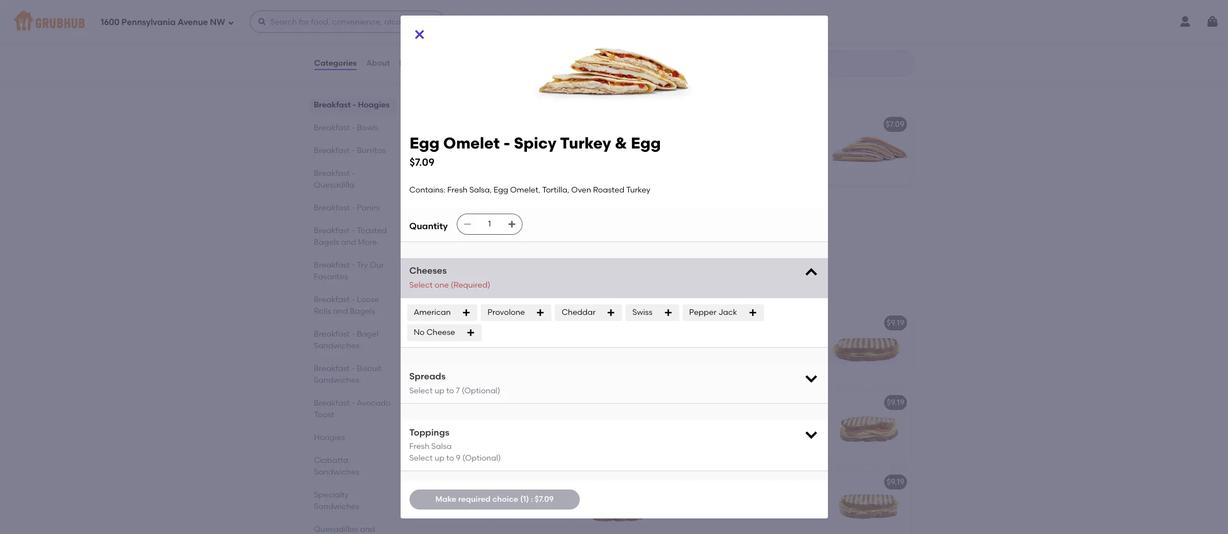 Task type: describe. For each thing, give the bounding box(es) containing it.
breakfast up american
[[418, 286, 476, 300]]

3 sandwiches from the top
[[314, 468, 359, 477]]

cheeses
[[409, 266, 447, 276]]

egg omelet - spicy turkey & egg image
[[579, 192, 662, 264]]

contains: up quantity
[[409, 185, 446, 195]]

breakfast for breakfast - biscuit sandwiches tab at the bottom left of page
[[314, 364, 350, 373]]

omelet, up egg omelet - spicy turkey & egg
[[510, 185, 540, 195]]

egg omelet - egg for $9.19
[[675, 318, 742, 328]]

egg omelet - sausage patty
[[675, 477, 783, 487]]

sausage
[[727, 477, 761, 487]]

bagels inside breakfast - toasted bagels and more
[[314, 238, 339, 247]]

no cheese
[[414, 328, 455, 337]]

1 vertical spatial salsa,
[[469, 185, 492, 195]]

breakfast - burritos tab
[[314, 145, 392, 156]]

sandwiches inside breakfast - bagel sandwiches
[[314, 341, 359, 351]]

hoagies inside breakfast - hoagies tab
[[358, 100, 389, 110]]

breakfast - bowls tab
[[314, 122, 392, 134]]

egg omelet - ham & egg image
[[828, 112, 911, 185]]

swiss
[[632, 308, 653, 317]]

fresh up egg omelet - spicy turkey & egg
[[447, 185, 468, 195]]

egg omelet - ham image
[[579, 390, 662, 463]]

quantity
[[409, 221, 448, 231]]

egg omelet - ham
[[426, 398, 496, 407]]

:
[[531, 495, 533, 504]]

egg omelet - egg for $5.99
[[426, 0, 493, 10]]

breakfast for breakfast - quesadilla tab
[[314, 169, 350, 178]]

breakfast for breakfast - bagel sandwiches tab
[[314, 329, 350, 339]]

aioli,
[[489, 135, 507, 145]]

burritos
[[357, 146, 385, 155]]

panini up provolone
[[486, 286, 523, 300]]

salsa, inside contains: cheddar, fresh salsa, egg omelet, tortilla burrito
[[523, 16, 546, 26]]

meat, for ham
[[516, 413, 537, 423]]

turkey inside egg omelet - spicy turkey & egg $7.09
[[560, 134, 611, 153]]

breakfast - quesadilla inside tab
[[314, 169, 355, 190]]

Input item quantity number field
[[477, 214, 502, 234]]

smoked for turkey
[[754, 398, 784, 407]]

our
[[370, 260, 384, 270]]

ciabatta sandwiches tab
[[314, 455, 392, 478]]

avocado
[[357, 399, 390, 408]]

toppings fresh salsa select up to 9 (optional)
[[409, 427, 501, 463]]

smoked for bacon
[[524, 318, 555, 328]]

make
[[436, 495, 456, 504]]

2 vertical spatial tortilla,
[[426, 226, 453, 236]]

$9.19 for egg omelet - sausage patty
[[887, 477, 905, 487]]

to inside spreads select up to 7 (optional)
[[446, 386, 454, 395]]

fresh inside toppings fresh salsa select up to 9 (optional)
[[409, 442, 430, 452]]

choice
[[493, 495, 518, 504]]

$9.19 for egg omelet - egg
[[887, 318, 905, 328]]

select inside toppings fresh salsa select up to 9 (optional)
[[409, 453, 433, 463]]

$9.19 for egg omelet - oven roasted turkey
[[638, 477, 655, 487]]

categories
[[314, 58, 357, 68]]

breakfast for breakfast - bowls tab
[[314, 123, 350, 132]]

loose
[[357, 295, 379, 304]]

jack
[[719, 308, 737, 317]]

breakfast - try our favorites
[[314, 260, 384, 282]]

$7.09 button
[[669, 112, 911, 185]]

sandwiches inside breakfast - biscuit sandwiches
[[314, 376, 359, 385]]

reviews button
[[399, 43, 431, 83]]

burrito
[[485, 27, 510, 37]]

& for egg omelet - spicy turkey & egg
[[527, 199, 533, 208]]

(required)
[[451, 280, 490, 290]]

cheese
[[427, 328, 455, 337]]

required
[[458, 495, 491, 504]]

ham
[[478, 398, 496, 407]]

breakfast - burritos
[[314, 146, 385, 155]]

hoagies tab
[[314, 432, 392, 444]]

honey
[[727, 398, 752, 407]]

- inside breakfast - try our favorites
[[351, 260, 355, 270]]

breakfast - bagel sandwiches tab
[[314, 328, 392, 352]]

$9.19 for egg omelet - ham
[[638, 398, 655, 407]]

& for egg omelet - spicy turkey & egg $7.09
[[615, 134, 627, 153]]

provolone
[[488, 308, 525, 317]]

svg image inside main navigation navigation
[[1206, 15, 1219, 28]]

categories button
[[314, 43, 357, 83]]

applewood for bread,
[[516, 334, 559, 343]]

roasted inside contains: garlic aioli, plain cream cheese, spinach, tomato, egg omelet, tortilla, oven roasted turkey
[[509, 158, 540, 167]]

bowls
[[357, 123, 378, 132]]

omelet inside egg omelet - spicy turkey & egg $7.09
[[443, 134, 500, 153]]

9
[[456, 453, 461, 463]]

cheddar
[[562, 308, 596, 317]]

pennsylvania
[[122, 17, 176, 27]]

1 horizontal spatial breakfast - panini
[[418, 286, 523, 300]]

$5.99
[[636, 0, 655, 10]]

toasted
[[357, 226, 387, 235]]

egg omelet - oven roasted turkey
[[426, 477, 558, 487]]

more
[[358, 238, 377, 247]]

to inside toppings fresh salsa select up to 9 (optional)
[[446, 453, 454, 463]]

breakfast - toasted bagels and more tab
[[314, 225, 392, 248]]

cream
[[529, 135, 556, 145]]

- inside breakfast - toasted bagels and more
[[351, 226, 355, 235]]

breakfast - biscuit sandwiches
[[314, 364, 381, 385]]

select for cheeses
[[409, 280, 433, 290]]

breakfast - loose rolls and bagels
[[314, 295, 379, 316]]

contains: for egg omelet - spicy turkey & egg
[[426, 215, 462, 224]]

- inside breakfast - bagel sandwiches
[[351, 329, 355, 339]]

omelet, right input item quantity number field
[[527, 215, 557, 224]]

contains: panini bread, meat, egg omelet for oven
[[426, 493, 554, 514]]

tortilla, inside contains: garlic aioli, plain cream cheese, spinach, tomato, egg omelet, tortilla, oven roasted turkey
[[458, 158, 485, 167]]

roasted down egg omelet - spicy turkey & egg
[[477, 226, 508, 236]]

panini for egg omelet - honey smoked turkey
[[713, 413, 737, 423]]

bacon
[[557, 318, 581, 328]]

bread, for honey
[[739, 413, 763, 423]]

one
[[435, 280, 449, 290]]

egg omelet - spicy turkey & egg
[[426, 199, 550, 208]]

contains: for egg omelet - ham
[[426, 413, 462, 423]]

breakfast for 'breakfast - avocado toast' 'tab'
[[314, 399, 350, 408]]

egg inside contains: panini bread, applewood smoked bacon, egg omelet
[[487, 345, 502, 355]]

- inside breakfast - loose rolls and bagels
[[351, 295, 355, 304]]

make required choice (1) : $7.09
[[436, 495, 554, 504]]

egg omelet - honey smoked turkey image
[[828, 390, 911, 463]]

rolls
[[314, 307, 331, 316]]

contains: for egg omelet - applewood smoked bacon
[[426, 334, 462, 343]]

2 horizontal spatial tortilla,
[[542, 185, 570, 195]]

spicy for egg omelet - spicy turkey & egg $7.09
[[514, 134, 556, 153]]

and for more
[[341, 238, 356, 247]]

about
[[366, 58, 390, 68]]

(1)
[[520, 495, 529, 504]]

2 vertical spatial salsa,
[[486, 215, 509, 224]]

breakfast - panini inside tab
[[314, 203, 380, 213]]

toppings
[[409, 427, 449, 438]]

egg inside contains: cheddar, fresh salsa, egg omelet, tortilla burrito
[[548, 16, 562, 26]]

$9.19 for egg omelet - honey smoked turkey
[[887, 398, 905, 407]]

garlic
[[464, 135, 487, 145]]

spinach,
[[459, 146, 492, 156]]

avenue
[[178, 17, 208, 27]]

egg omelet - sausage patty image
[[828, 470, 911, 534]]

roasted up (1)
[[500, 477, 532, 487]]

7
[[456, 386, 460, 395]]

ciabatta sandwiches
[[314, 456, 359, 477]]



Task type: locate. For each thing, give the bounding box(es) containing it.
fresh
[[501, 16, 522, 26], [447, 185, 468, 195], [464, 215, 484, 224], [409, 442, 430, 452]]

tab
[[314, 524, 392, 534]]

ciabatta
[[314, 456, 348, 465]]

1 vertical spatial and
[[333, 307, 348, 316]]

egg omelet - spicy turkey & egg $7.09
[[409, 134, 661, 168]]

bagels down loose
[[350, 307, 375, 316]]

tortilla,
[[458, 158, 485, 167], [542, 185, 570, 195], [426, 226, 453, 236]]

2 to from the top
[[446, 453, 454, 463]]

sandwiches down ciabatta
[[314, 468, 359, 477]]

bread, down ham
[[489, 413, 514, 423]]

breakfast down the breakfast - bowls
[[314, 146, 350, 155]]

breakfast - hoagies
[[314, 100, 389, 110]]

1 horizontal spatial hoagies
[[358, 100, 389, 110]]

and for bagels
[[333, 307, 348, 316]]

breakfast - panini tab
[[314, 202, 392, 214]]

2 vertical spatial smoked
[[754, 398, 784, 407]]

toast
[[314, 410, 334, 420]]

egg omelet - egg image
[[579, 0, 662, 65], [828, 311, 911, 383]]

bread, down the egg omelet - honey smoked turkey
[[739, 413, 763, 423]]

bagel
[[357, 329, 378, 339]]

meat,
[[516, 413, 537, 423], [765, 413, 787, 423], [516, 493, 537, 502]]

up inside toppings fresh salsa select up to 9 (optional)
[[435, 453, 445, 463]]

pepper jack
[[689, 308, 737, 317]]

&
[[615, 134, 627, 153], [527, 199, 533, 208]]

- inside breakfast - avocado toast
[[351, 399, 355, 408]]

bread, for applewood
[[489, 334, 514, 343]]

0 horizontal spatial breakfast - quesadilla
[[314, 169, 355, 190]]

-
[[473, 0, 476, 10], [479, 87, 484, 101], [352, 100, 356, 110], [351, 123, 355, 132], [503, 134, 510, 153], [351, 146, 355, 155], [351, 169, 355, 178], [473, 199, 476, 208], [351, 203, 355, 213], [351, 226, 355, 235], [351, 260, 355, 270], [479, 286, 484, 300], [351, 295, 355, 304], [473, 318, 476, 328], [722, 318, 725, 328], [351, 329, 355, 339], [351, 364, 355, 373], [473, 398, 476, 407], [722, 398, 725, 407], [351, 399, 355, 408], [473, 477, 476, 487], [722, 477, 725, 487]]

1 horizontal spatial &
[[615, 134, 627, 153]]

select inside cheeses select one (required)
[[409, 280, 433, 290]]

1 horizontal spatial smoked
[[524, 318, 555, 328]]

- inside breakfast - quesadilla
[[351, 169, 355, 178]]

hoagies
[[358, 100, 389, 110], [314, 433, 345, 442]]

(optional) inside spreads select up to 7 (optional)
[[462, 386, 500, 395]]

contains:
[[426, 16, 462, 26], [426, 135, 462, 145], [409, 185, 446, 195], [426, 215, 462, 224], [426, 334, 462, 343], [426, 413, 462, 423], [675, 413, 712, 423], [426, 493, 462, 502]]

panini up toasted at the top of the page
[[357, 203, 380, 213]]

breakfast - quesadilla down breakfast - burritos
[[314, 169, 355, 190]]

spicy inside egg omelet - spicy turkey & egg $7.09
[[514, 134, 556, 153]]

egg omelet - egg image for $9.19
[[828, 311, 911, 383]]

1 horizontal spatial quesadilla
[[486, 87, 550, 101]]

select inside spreads select up to 7 (optional)
[[409, 386, 433, 395]]

breakfast for breakfast - toasted bagels and more tab
[[314, 226, 350, 235]]

1 select from the top
[[409, 280, 433, 290]]

hoagies inside hoagies tab
[[314, 433, 345, 442]]

bagels inside breakfast - loose rolls and bagels
[[350, 307, 375, 316]]

panini for egg omelet - applewood smoked bacon
[[464, 334, 487, 343]]

breakfast for breakfast - try our favorites tab
[[314, 260, 350, 270]]

contains: down the egg omelet - honey smoked turkey
[[675, 413, 712, 423]]

breakfast up "toast"
[[314, 399, 350, 408]]

4 sandwiches from the top
[[314, 502, 359, 511]]

specialty sandwiches tab
[[314, 489, 392, 513]]

bread, down egg omelet - applewood smoked bacon
[[489, 334, 514, 343]]

0 vertical spatial and
[[341, 238, 356, 247]]

quesadilla up plain
[[486, 87, 550, 101]]

omelet,
[[426, 27, 456, 37], [426, 158, 456, 167], [510, 185, 540, 195], [527, 215, 557, 224]]

1 vertical spatial breakfast - quesadilla
[[314, 169, 355, 190]]

salsa,
[[523, 16, 546, 26], [469, 185, 492, 195], [486, 215, 509, 224]]

panini for egg omelet - ham
[[464, 413, 487, 423]]

contains: panini bread, meat, egg omelet for honey
[[675, 413, 803, 434]]

panini for egg omelet - oven roasted turkey
[[464, 493, 487, 502]]

1 vertical spatial smoked
[[426, 345, 457, 355]]

breakfast for breakfast - hoagies tab
[[314, 100, 351, 110]]

breakfast - panini up breakfast - toasted bagels and more
[[314, 203, 380, 213]]

fresh down egg omelet - spicy turkey & egg
[[464, 215, 484, 224]]

bread, down egg omelet - oven roasted turkey
[[489, 493, 514, 502]]

breakfast - toasted bagels and more
[[314, 226, 387, 247]]

breakfast - loose rolls and bagels tab
[[314, 294, 392, 317]]

and inside breakfast - toasted bagels and more
[[341, 238, 356, 247]]

tortilla, down egg omelet - spicy turkey & egg $7.09
[[542, 185, 570, 195]]

0 vertical spatial bagels
[[314, 238, 339, 247]]

select down spreads on the bottom left of the page
[[409, 386, 433, 395]]

1 vertical spatial contains: fresh salsa, egg omelet, tortilla, oven roasted turkey
[[426, 215, 557, 236]]

0 vertical spatial (optional)
[[462, 386, 500, 395]]

2 select from the top
[[409, 386, 433, 395]]

0 vertical spatial up
[[435, 386, 445, 395]]

2 horizontal spatial smoked
[[754, 398, 784, 407]]

0 vertical spatial select
[[409, 280, 433, 290]]

reviews
[[399, 58, 430, 68]]

$7.09
[[886, 119, 905, 129], [409, 156, 434, 168], [636, 199, 655, 208], [535, 495, 554, 504]]

contains: for egg omelet - honey smoked turkey
[[675, 413, 712, 423]]

1 horizontal spatial spicy
[[514, 134, 556, 153]]

tortilla, up "cheeses"
[[426, 226, 453, 236]]

panini inside contains: panini bread, applewood smoked bacon, egg omelet
[[464, 334, 487, 343]]

0 horizontal spatial hoagies
[[314, 433, 345, 442]]

$9.19 for egg omelet - applewood smoked bacon
[[638, 318, 655, 328]]

contains: fresh salsa, egg omelet, tortilla, oven roasted turkey down egg omelet - spicy turkey & egg
[[426, 215, 557, 236]]

fresh up burrito
[[501, 16, 522, 26]]

0 vertical spatial breakfast - quesadilla
[[418, 87, 550, 101]]

breakfast - avocado toast tab
[[314, 397, 392, 421]]

egg omelet - egg image for $5.99
[[579, 0, 662, 65]]

0 horizontal spatial spicy
[[478, 199, 499, 208]]

contains: garlic aioli, plain cream cheese, spinach, tomato, egg omelet, tortilla, oven roasted turkey button
[[419, 112, 662, 185]]

sandwiches down specialty
[[314, 502, 359, 511]]

breakfast - quesadilla tab
[[314, 168, 392, 191]]

cheeses select one (required)
[[409, 266, 490, 290]]

breakfast up the breakfast - bowls
[[314, 100, 351, 110]]

contains: panini bread, meat, egg omelet for ham
[[426, 413, 554, 434]]

bacon,
[[459, 345, 485, 355]]

and left "more"
[[341, 238, 356, 247]]

1 vertical spatial applewood
[[516, 334, 559, 343]]

0 vertical spatial applewood
[[478, 318, 522, 328]]

breakfast down breakfast - burritos
[[314, 169, 350, 178]]

oven
[[487, 158, 507, 167], [571, 185, 591, 195], [455, 226, 475, 236], [478, 477, 498, 487]]

patty
[[763, 477, 783, 487]]

hoagies up ciabatta
[[314, 433, 345, 442]]

sandwiches up breakfast - avocado toast
[[314, 376, 359, 385]]

breakfast inside breakfast - loose rolls and bagels
[[314, 295, 350, 304]]

tortilla, down spinach,
[[458, 158, 485, 167]]

sandwiches up breakfast - biscuit sandwiches
[[314, 341, 359, 351]]

applewood
[[478, 318, 522, 328], [516, 334, 559, 343]]

1 vertical spatial hoagies
[[314, 433, 345, 442]]

egg omelet - egg
[[426, 0, 493, 10], [675, 318, 742, 328]]

0 horizontal spatial smoked
[[426, 345, 457, 355]]

select for spreads
[[409, 386, 433, 395]]

2 vertical spatial select
[[409, 453, 433, 463]]

up left 7
[[435, 386, 445, 395]]

0 vertical spatial hoagies
[[358, 100, 389, 110]]

up inside spreads select up to 7 (optional)
[[435, 386, 445, 395]]

0 vertical spatial &
[[615, 134, 627, 153]]

1 vertical spatial spicy
[[478, 199, 499, 208]]

egg omelet - applewood smoked bacon
[[426, 318, 581, 328]]

main navigation navigation
[[0, 0, 1228, 43]]

tortilla
[[458, 27, 483, 37]]

panini down egg omelet - oven roasted turkey
[[464, 493, 487, 502]]

svg image
[[258, 17, 266, 26], [227, 19, 234, 26], [463, 220, 472, 229], [462, 308, 471, 317], [466, 328, 475, 337]]

turkey inside contains: garlic aioli, plain cream cheese, spinach, tomato, egg omelet, tortilla, oven roasted turkey
[[542, 158, 566, 167]]

1 vertical spatial tortilla,
[[542, 185, 570, 195]]

breakfast inside breakfast - bagel sandwiches
[[314, 329, 350, 339]]

contains: for egg omelet - egg
[[426, 16, 462, 26]]

roasted
[[509, 158, 540, 167], [593, 185, 625, 195], [477, 226, 508, 236], [500, 477, 532, 487]]

1 vertical spatial egg omelet - egg image
[[828, 311, 911, 383]]

contains: up tortilla
[[426, 16, 462, 26]]

breakfast down "breakfast - panini" tab
[[314, 226, 350, 235]]

breakfast up rolls
[[314, 295, 350, 304]]

(optional) right 9 in the left bottom of the page
[[462, 453, 501, 463]]

meat, for honey
[[765, 413, 787, 423]]

try
[[357, 260, 368, 270]]

0 vertical spatial quesadilla
[[486, 87, 550, 101]]

american
[[414, 308, 451, 317]]

breakfast up breakfast - toasted bagels and more
[[314, 203, 350, 213]]

specialty sandwiches
[[314, 490, 359, 511]]

cheese,
[[426, 146, 457, 156]]

omelet, down cheese,
[[426, 158, 456, 167]]

omelet, left tortilla
[[426, 27, 456, 37]]

1600
[[101, 17, 120, 27]]

contains: panini bread, meat, egg omelet down egg omelet - oven roasted turkey
[[426, 493, 554, 514]]

breakfast up favorites
[[314, 260, 350, 270]]

contains: panini bread, meat, egg omelet down honey
[[675, 413, 803, 434]]

svg image for american
[[462, 308, 471, 317]]

spicy for egg omelet - spicy turkey & egg
[[478, 199, 499, 208]]

breakfast - quesadilla up garlic
[[418, 87, 550, 101]]

0 horizontal spatial breakfast - panini
[[314, 203, 380, 213]]

0 vertical spatial to
[[446, 386, 454, 395]]

1 up from the top
[[435, 386, 445, 395]]

contains: inside contains: panini bread, applewood smoked bacon, egg omelet
[[426, 334, 462, 343]]

panini
[[357, 203, 380, 213], [486, 286, 523, 300], [464, 334, 487, 343], [464, 413, 487, 423], [713, 413, 737, 423], [464, 493, 487, 502]]

contains: panini bread, meat, egg omelet
[[426, 413, 554, 434], [675, 413, 803, 434], [426, 493, 554, 514]]

contains: for egg omelet - oven roasted turkey
[[426, 493, 462, 502]]

0 vertical spatial tortilla,
[[458, 158, 485, 167]]

smoked
[[524, 318, 555, 328], [426, 345, 457, 355], [754, 398, 784, 407]]

smoked left bacon
[[524, 318, 555, 328]]

omelet, inside contains: cheddar, fresh salsa, egg omelet, tortilla burrito
[[426, 27, 456, 37]]

fresh down toppings
[[409, 442, 430, 452]]

biscuit
[[357, 364, 381, 373]]

contains: inside contains: cheddar, fresh salsa, egg omelet, tortilla burrito
[[426, 16, 462, 26]]

0 vertical spatial spicy
[[514, 134, 556, 153]]

breakfast - try our favorites tab
[[314, 259, 392, 283]]

svg image for 1600 pennsylvania avenue nw
[[227, 19, 234, 26]]

egg omelet - egg down pepper jack
[[675, 318, 742, 328]]

1 horizontal spatial breakfast - quesadilla
[[418, 87, 550, 101]]

- inside egg omelet - spicy turkey & egg $7.09
[[503, 134, 510, 153]]

egg omelet - garlic smoked turkey & egg image
[[579, 112, 662, 185]]

tomato,
[[493, 146, 524, 156]]

and
[[341, 238, 356, 247], [333, 307, 348, 316]]

contains: inside contains: garlic aioli, plain cream cheese, spinach, tomato, egg omelet, tortilla, oven roasted turkey
[[426, 135, 462, 145]]

svg image
[[1206, 15, 1219, 28], [413, 28, 426, 41], [507, 220, 516, 229], [803, 265, 819, 281], [536, 308, 545, 317], [607, 308, 616, 317], [664, 308, 673, 317], [748, 308, 757, 317], [803, 371, 819, 386], [803, 427, 819, 442]]

breakfast down breakfast - bagel sandwiches
[[314, 364, 350, 373]]

0 horizontal spatial tortilla,
[[426, 226, 453, 236]]

breakfast inside breakfast - toasted bagels and more
[[314, 226, 350, 235]]

bread, for oven
[[489, 493, 514, 502]]

and right rolls
[[333, 307, 348, 316]]

bagels up favorites
[[314, 238, 339, 247]]

smoked for bacon,
[[426, 345, 457, 355]]

meat, for oven
[[516, 493, 537, 502]]

1600 pennsylvania avenue nw
[[101, 17, 225, 27]]

bread,
[[489, 334, 514, 343], [489, 413, 514, 423], [739, 413, 763, 423], [489, 493, 514, 502]]

omelet, inside contains: garlic aioli, plain cream cheese, spinach, tomato, egg omelet, tortilla, oven roasted turkey
[[426, 158, 456, 167]]

favorites
[[314, 272, 348, 282]]

oven inside contains: garlic aioli, plain cream cheese, spinach, tomato, egg omelet, tortilla, oven roasted turkey
[[487, 158, 507, 167]]

breakfast - bagel sandwiches
[[314, 329, 378, 351]]

salsa, right cheddar,
[[523, 16, 546, 26]]

panini inside tab
[[357, 203, 380, 213]]

contains: fresh salsa, egg omelet, tortilla, oven roasted turkey down egg omelet - spicy turkey & egg $7.09
[[409, 185, 651, 195]]

- inside breakfast - biscuit sandwiches
[[351, 364, 355, 373]]

select down "cheeses"
[[409, 280, 433, 290]]

about button
[[366, 43, 390, 83]]

1 horizontal spatial egg omelet - egg
[[675, 318, 742, 328]]

1 vertical spatial to
[[446, 453, 454, 463]]

egg omelet - applewood smoked bacon image
[[579, 311, 662, 383]]

breakfast down reviews button
[[418, 87, 476, 101]]

1 vertical spatial select
[[409, 386, 433, 395]]

breakfast inside breakfast - biscuit sandwiches
[[314, 364, 350, 373]]

1 vertical spatial breakfast - panini
[[418, 286, 523, 300]]

contains: left input item quantity number field
[[426, 215, 462, 224]]

applewood inside contains: panini bread, applewood smoked bacon, egg omelet
[[516, 334, 559, 343]]

0 vertical spatial contains: fresh salsa, egg omelet, tortilla, oven roasted turkey
[[409, 185, 651, 195]]

1 horizontal spatial egg omelet - egg image
[[828, 311, 911, 383]]

contains: cheddar, fresh salsa, egg omelet, tortilla burrito
[[426, 16, 562, 37]]

applewood down bacon
[[516, 334, 559, 343]]

spreads
[[409, 371, 446, 382]]

turkey
[[560, 134, 611, 153], [542, 158, 566, 167], [626, 185, 651, 195], [501, 199, 525, 208], [510, 226, 534, 236], [786, 398, 811, 407], [533, 477, 558, 487]]

breakfast for "breakfast - panini" tab
[[314, 203, 350, 213]]

pepper
[[689, 308, 717, 317]]

salsa
[[431, 442, 452, 452]]

quesadilla inside breakfast - quesadilla
[[314, 180, 354, 190]]

0 horizontal spatial egg omelet - egg
[[426, 0, 493, 10]]

breakfast inside breakfast - try our favorites
[[314, 260, 350, 270]]

contains: panini bread, meat, egg omelet down ham
[[426, 413, 554, 434]]

panini down honey
[[713, 413, 737, 423]]

breakfast
[[418, 87, 476, 101], [314, 100, 351, 110], [314, 123, 350, 132], [314, 146, 350, 155], [314, 169, 350, 178], [314, 203, 350, 213], [314, 226, 350, 235], [314, 260, 350, 270], [418, 286, 476, 300], [314, 295, 350, 304], [314, 329, 350, 339], [314, 364, 350, 373], [314, 399, 350, 408]]

1 horizontal spatial tortilla,
[[458, 158, 485, 167]]

sandwiches inside tab
[[314, 502, 359, 511]]

quesadilla up "breakfast - panini" tab
[[314, 180, 354, 190]]

1 vertical spatial quesadilla
[[314, 180, 354, 190]]

salsa, up egg omelet - spicy turkey & egg
[[469, 185, 492, 195]]

0 vertical spatial egg omelet - egg
[[426, 0, 493, 10]]

bread, for ham
[[489, 413, 514, 423]]

contains: garlic aioli, plain cream cheese, spinach, tomato, egg omelet, tortilla, oven roasted turkey
[[426, 135, 566, 167]]

contains: up toppings
[[426, 413, 462, 423]]

plain
[[509, 135, 527, 145]]

0 vertical spatial egg omelet - egg image
[[579, 0, 662, 65]]

to left 9 in the left bottom of the page
[[446, 453, 454, 463]]

egg omelet - oven roasted turkey image
[[579, 470, 662, 534]]

nw
[[210, 17, 225, 27]]

contains: panini bread, applewood smoked bacon, egg omelet
[[426, 334, 559, 355]]

applewood down provolone
[[478, 318, 522, 328]]

breakfast - biscuit sandwiches tab
[[314, 363, 392, 386]]

contains: right no
[[426, 334, 462, 343]]

no
[[414, 328, 425, 337]]

contains: up cheese,
[[426, 135, 462, 145]]

1 to from the top
[[446, 386, 454, 395]]

salsa, down egg omelet - spicy turkey & egg
[[486, 215, 509, 224]]

1 vertical spatial bagels
[[350, 307, 375, 316]]

0 vertical spatial smoked
[[524, 318, 555, 328]]

(optional) up ham
[[462, 386, 500, 395]]

breakfast - avocado toast
[[314, 399, 390, 420]]

to left 7
[[446, 386, 454, 395]]

0 horizontal spatial &
[[527, 199, 533, 208]]

1 vertical spatial &
[[527, 199, 533, 208]]

applewood for -
[[478, 318, 522, 328]]

3 select from the top
[[409, 453, 433, 463]]

1 vertical spatial up
[[435, 453, 445, 463]]

specialty
[[314, 490, 349, 500]]

breakfast - panini up provolone
[[418, 286, 523, 300]]

contains: down 9 in the left bottom of the page
[[426, 493, 462, 502]]

breakfast - bowls
[[314, 123, 378, 132]]

roasted down tomato,
[[509, 158, 540, 167]]

smoked down cheese
[[426, 345, 457, 355]]

cheddar,
[[464, 16, 500, 26]]

breakfast down rolls
[[314, 329, 350, 339]]

up down salsa
[[435, 453, 445, 463]]

breakfast for breakfast - burritos tab
[[314, 146, 350, 155]]

omelet
[[443, 0, 471, 10], [443, 134, 500, 153], [443, 199, 471, 208], [443, 318, 471, 328], [692, 318, 720, 328], [503, 345, 532, 355], [443, 398, 471, 407], [692, 398, 720, 407], [426, 425, 454, 434], [675, 425, 704, 434], [443, 477, 471, 487], [692, 477, 720, 487], [426, 504, 454, 514]]

0 horizontal spatial bagels
[[314, 238, 339, 247]]

egg omelet - egg up cheddar,
[[426, 0, 493, 10]]

0 vertical spatial salsa,
[[523, 16, 546, 26]]

0 horizontal spatial egg omelet - egg image
[[579, 0, 662, 65]]

hoagies up bowls
[[358, 100, 389, 110]]

1 vertical spatial egg omelet - egg
[[675, 318, 742, 328]]

2 sandwiches from the top
[[314, 376, 359, 385]]

and inside breakfast - loose rolls and bagels
[[333, 307, 348, 316]]

breakfast up breakfast - burritos
[[314, 123, 350, 132]]

1 horizontal spatial bagels
[[350, 307, 375, 316]]

fresh inside contains: cheddar, fresh salsa, egg omelet, tortilla burrito
[[501, 16, 522, 26]]

breakfast inside breakfast - quesadilla
[[314, 169, 350, 178]]

$7.09 inside egg omelet - spicy turkey & egg $7.09
[[409, 156, 434, 168]]

svg image for no cheese
[[466, 328, 475, 337]]

smoked inside contains: panini bread, applewood smoked bacon, egg omelet
[[426, 345, 457, 355]]

panini up bacon,
[[464, 334, 487, 343]]

(optional) inside toppings fresh salsa select up to 9 (optional)
[[462, 453, 501, 463]]

omelet inside contains: panini bread, applewood smoked bacon, egg omelet
[[503, 345, 532, 355]]

egg omelet - honey smoked turkey
[[675, 398, 811, 407]]

& inside egg omelet - spicy turkey & egg $7.09
[[615, 134, 627, 153]]

0 horizontal spatial quesadilla
[[314, 180, 354, 190]]

roasted down egg omelet - garlic smoked turkey & egg image
[[593, 185, 625, 195]]

bread, inside contains: panini bread, applewood smoked bacon, egg omelet
[[489, 334, 514, 343]]

panini down ham
[[464, 413, 487, 423]]

breakfast - hoagies tab
[[314, 99, 392, 111]]

2 up from the top
[[435, 453, 445, 463]]

select
[[409, 280, 433, 290], [409, 386, 433, 395], [409, 453, 433, 463]]

select down salsa
[[409, 453, 433, 463]]

$7.09 inside 'button'
[[886, 119, 905, 129]]

egg
[[426, 0, 441, 10], [478, 0, 493, 10], [548, 16, 562, 26], [409, 134, 439, 153], [631, 134, 661, 153], [526, 146, 541, 156], [494, 185, 508, 195], [426, 199, 441, 208], [535, 199, 550, 208], [510, 215, 525, 224], [426, 318, 441, 328], [675, 318, 690, 328], [727, 318, 742, 328], [487, 345, 502, 355], [426, 398, 441, 407], [675, 398, 690, 407], [539, 413, 554, 423], [789, 413, 803, 423], [426, 477, 441, 487], [675, 477, 690, 487], [539, 493, 554, 502]]

to
[[446, 386, 454, 395], [446, 453, 454, 463]]

spreads select up to 7 (optional)
[[409, 371, 500, 395]]

1 vertical spatial (optional)
[[462, 453, 501, 463]]

1 sandwiches from the top
[[314, 341, 359, 351]]

breakfast for breakfast - loose rolls and bagels tab at the bottom of page
[[314, 295, 350, 304]]

smoked right honey
[[754, 398, 784, 407]]

egg inside contains: garlic aioli, plain cream cheese, spinach, tomato, egg omelet, tortilla, oven roasted turkey
[[526, 146, 541, 156]]

breakfast inside breakfast - avocado toast
[[314, 399, 350, 408]]

0 vertical spatial breakfast - panini
[[314, 203, 380, 213]]



Task type: vqa. For each thing, say whether or not it's contained in the screenshot.
left the Jasmine
no



